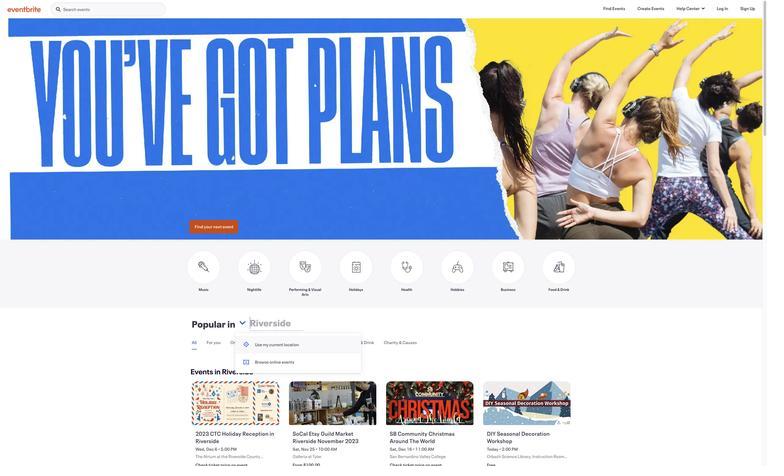 Task type: vqa. For each thing, say whether or not it's contained in the screenshot.
SoCal Etsy Guild Market Riverside November 2023 link at the left bottom of page
yes



Task type: locate. For each thing, give the bounding box(es) containing it.
log
[[717, 6, 724, 11]]

sat, up the "san"
[[390, 446, 398, 452]]

am down the world
[[428, 446, 434, 452]]

1 horizontal spatial today
[[487, 446, 499, 452]]

performing
[[289, 287, 308, 292]]

4 • from the left
[[499, 446, 501, 452]]

events
[[613, 6, 625, 11], [652, 6, 665, 11], [191, 367, 213, 376]]

1 vertical spatial drink
[[364, 339, 374, 345]]

• right 16
[[413, 446, 415, 452]]

• inside diy seasonal decoration workshop today • 2:00 pm orbach science library, instruction room 122
[[499, 446, 501, 452]]

events left create
[[613, 6, 625, 11]]

performing & visual arts
[[289, 287, 321, 297]]

county
[[247, 454, 260, 459]]

0 horizontal spatial events
[[77, 6, 90, 12]]

3 • from the left
[[413, 446, 415, 452]]

2 horizontal spatial events
[[652, 6, 665, 11]]

Riverside text field
[[248, 313, 361, 333]]

my
[[263, 342, 269, 347]]

riverside up nov
[[293, 437, 317, 445]]

for you
[[207, 339, 221, 345]]

1 horizontal spatial sat,
[[390, 446, 398, 452]]

1 horizontal spatial drink
[[561, 287, 569, 292]]

1 vertical spatial in
[[215, 367, 221, 376]]

for you button
[[207, 336, 221, 349]]

find for find events
[[603, 6, 612, 11]]

1 horizontal spatial food & drink
[[549, 287, 569, 292]]

ctc
[[210, 430, 221, 437]]

atrium
[[203, 454, 216, 459]]

events for find events
[[613, 6, 625, 11]]

the inside 2023 ctc holiday reception in riverside wed, dec 6 •  5:00 pm the atrium at the riverside county administrative center
[[196, 454, 203, 459]]

0 vertical spatial events
[[77, 6, 90, 12]]

2023 right november
[[345, 437, 359, 445]]

2 sat, from the left
[[390, 446, 398, 452]]

dec inside 2023 ctc holiday reception in riverside wed, dec 6 •  5:00 pm the atrium at the riverside county administrative center
[[206, 446, 214, 452]]

2023 ctc holiday reception in riverside link
[[196, 430, 277, 445]]

center right help
[[687, 6, 700, 11]]

0 horizontal spatial find
[[195, 224, 203, 229]]

am
[[331, 446, 337, 452], [428, 446, 434, 452]]

1 horizontal spatial events
[[613, 6, 625, 11]]

instruction
[[533, 454, 553, 459]]

0 vertical spatial food & drink
[[549, 287, 569, 292]]

search
[[63, 6, 77, 12]]

• inside sb community christmas around the world sat, dec 16 •  11:00 am san bernardino valley college
[[413, 446, 415, 452]]

2023
[[196, 430, 209, 437], [345, 437, 359, 445]]

today left current
[[253, 339, 264, 345]]

food & drink
[[549, 287, 569, 292], [350, 339, 374, 345]]

0 vertical spatial food
[[549, 287, 557, 292]]

am inside sb community christmas around the world sat, dec 16 •  11:00 am san bernardino valley college
[[428, 446, 434, 452]]

the up 16
[[410, 437, 419, 445]]

in right reception
[[270, 430, 274, 437]]

at inside 2023 ctc holiday reception in riverside wed, dec 6 •  5:00 pm the atrium at the riverside county administrative center
[[217, 454, 221, 459]]

use my current location button
[[235, 336, 361, 353]]

0 horizontal spatial 2023
[[196, 430, 209, 437]]

1 horizontal spatial the
[[410, 437, 419, 445]]

1 horizontal spatial pm
[[512, 446, 518, 452]]

pm right '5:00'
[[231, 446, 237, 452]]

search events
[[63, 6, 90, 12]]

1 vertical spatial events
[[282, 359, 294, 365]]

1 horizontal spatial center
[[687, 6, 700, 11]]

sb community christmas around the world sat, dec 16 •  11:00 am san bernardino valley college
[[390, 430, 455, 459]]

find inside find events link
[[603, 6, 612, 11]]

1 • from the left
[[218, 446, 220, 452]]

1 am from the left
[[331, 446, 337, 452]]

2 am from the left
[[428, 446, 434, 452]]

create events link
[[633, 2, 670, 15]]

find events link
[[599, 2, 630, 15]]

• right 25
[[316, 446, 318, 452]]

find inside find your next event link
[[195, 224, 203, 229]]

causes
[[403, 339, 417, 345]]

performing & visual arts link
[[289, 251, 322, 297]]

pm inside diy seasonal decoration workshop today • 2:00 pm orbach science library, instruction room 122
[[512, 446, 518, 452]]

events right create
[[652, 6, 665, 11]]

1 sat, from the left
[[293, 446, 301, 452]]

events down all button on the left bottom of the page
[[191, 367, 213, 376]]

center inside 2023 ctc holiday reception in riverside wed, dec 6 •  5:00 pm the atrium at the riverside county administrative center
[[224, 460, 237, 466]]

1 horizontal spatial in
[[228, 318, 235, 330]]

1 vertical spatial center
[[224, 460, 237, 466]]

0 horizontal spatial today
[[253, 339, 264, 345]]

pm
[[231, 446, 237, 452], [512, 446, 518, 452]]

sb
[[390, 430, 397, 437]]

diy seasonal decoration workshop today • 2:00 pm orbach science library, instruction room 122
[[487, 430, 565, 466]]

in down the you
[[215, 367, 221, 376]]

0 vertical spatial today
[[253, 339, 264, 345]]

0 horizontal spatial in
[[215, 367, 221, 376]]

1 horizontal spatial am
[[428, 446, 434, 452]]

use
[[255, 342, 262, 347]]

etsy
[[309, 430, 320, 437]]

find
[[603, 6, 612, 11], [195, 224, 203, 229]]

16
[[407, 446, 412, 452]]

business
[[501, 287, 516, 292]]

at left tyler
[[308, 454, 312, 459]]

0 horizontal spatial dec
[[206, 446, 214, 452]]

popular in
[[192, 318, 235, 330]]

in
[[725, 6, 729, 11]]

use my current location menu item
[[235, 336, 361, 353]]

music
[[199, 287, 209, 292]]

health
[[401, 287, 412, 292]]

• right the 6
[[218, 446, 220, 452]]

hobbies link
[[441, 251, 474, 297]]

today inside diy seasonal decoration workshop today • 2:00 pm orbach science library, instruction room 122
[[487, 446, 499, 452]]

food inside button
[[350, 339, 360, 345]]

1 horizontal spatial dec
[[398, 446, 406, 452]]

valley
[[420, 454, 431, 459]]

seasonal
[[497, 430, 521, 437]]

1 at from the left
[[217, 454, 221, 459]]

2 horizontal spatial in
[[270, 430, 274, 437]]

1 vertical spatial food & drink
[[350, 339, 374, 345]]

& inside button
[[360, 339, 363, 345]]

0 vertical spatial the
[[410, 437, 419, 445]]

sign up
[[741, 6, 755, 11]]

2023 ctc holiday reception in riverside wed, dec 6 •  5:00 pm the atrium at the riverside county administrative center
[[196, 430, 274, 466]]

sat,
[[293, 446, 301, 452], [390, 446, 398, 452]]

the down wed,
[[196, 454, 203, 459]]

dec
[[206, 446, 214, 452], [398, 446, 406, 452]]

1 vertical spatial today
[[487, 446, 499, 452]]

around
[[390, 437, 409, 445]]

0 horizontal spatial drink
[[364, 339, 374, 345]]

in
[[228, 318, 235, 330], [215, 367, 221, 376], [270, 430, 274, 437]]

music link
[[187, 251, 220, 297]]

in for events
[[215, 367, 221, 376]]

all
[[192, 339, 197, 345]]

0 vertical spatial find
[[603, 6, 612, 11]]

search events button
[[51, 2, 166, 16]]

0 horizontal spatial pm
[[231, 446, 237, 452]]

pm right 2:00
[[512, 446, 518, 452]]

1 vertical spatial the
[[196, 454, 203, 459]]

2 vertical spatial in
[[270, 430, 274, 437]]

2 • from the left
[[316, 446, 318, 452]]

1 horizontal spatial find
[[603, 6, 612, 11]]

charity
[[384, 339, 398, 345]]

at inside the socal etsy guild market riverside november 2023 sat, nov 25 •  10:00 am galleria at tyler
[[308, 454, 312, 459]]

at left the
[[217, 454, 221, 459]]

workshop
[[487, 437, 513, 445]]

0 horizontal spatial center
[[224, 460, 237, 466]]

0 vertical spatial in
[[228, 318, 235, 330]]

1 dec from the left
[[206, 446, 214, 452]]

5:00
[[221, 446, 230, 452]]

1 vertical spatial find
[[195, 224, 203, 229]]

riverside down online button
[[222, 367, 253, 376]]

food
[[549, 287, 557, 292], [350, 339, 360, 345]]

2 at from the left
[[308, 454, 312, 459]]

0 horizontal spatial sat,
[[293, 446, 301, 452]]

2023 left ctc
[[196, 430, 209, 437]]

dec inside sb community christmas around the world sat, dec 16 •  11:00 am san bernardino valley college
[[398, 446, 406, 452]]

events inside button
[[282, 359, 294, 365]]

menu containing use my current location
[[235, 336, 361, 371]]

2 dec from the left
[[398, 446, 406, 452]]

dec left 16
[[398, 446, 406, 452]]

&
[[308, 287, 311, 292], [558, 287, 560, 292], [360, 339, 363, 345], [399, 339, 402, 345]]

find your next event
[[195, 224, 234, 229]]

events right online at the left bottom
[[282, 359, 294, 365]]

• left 2:00
[[499, 446, 501, 452]]

today up orbach
[[487, 446, 499, 452]]

25
[[310, 446, 315, 452]]

drink inside button
[[364, 339, 374, 345]]

0 horizontal spatial food
[[350, 339, 360, 345]]

dec for ctc
[[206, 446, 214, 452]]

2 pm from the left
[[512, 446, 518, 452]]

sat, up galleria
[[293, 446, 301, 452]]

browse online events button
[[235, 353, 361, 371]]

weekend
[[283, 339, 300, 345]]

am down november
[[331, 446, 337, 452]]

charity & causes button
[[384, 336, 417, 349]]

diy
[[487, 430, 496, 437]]

1 horizontal spatial events
[[282, 359, 294, 365]]

menu
[[235, 336, 361, 371]]

room
[[554, 454, 565, 459]]

next
[[213, 224, 222, 229]]

0 horizontal spatial am
[[331, 446, 337, 452]]

dec left the 6
[[206, 446, 214, 452]]

0 horizontal spatial at
[[217, 454, 221, 459]]

eventbrite image
[[7, 6, 41, 12]]

1 horizontal spatial at
[[308, 454, 312, 459]]

in for popular
[[228, 318, 235, 330]]

online button
[[231, 336, 243, 349]]

10:00
[[318, 446, 330, 452]]

in up online
[[228, 318, 235, 330]]

reception
[[243, 430, 269, 437]]

events right search
[[77, 6, 90, 12]]

for
[[207, 339, 213, 345]]

center down the
[[224, 460, 237, 466]]

riverside up wed,
[[196, 437, 219, 445]]

0 horizontal spatial the
[[196, 454, 203, 459]]

& inside performing & visual arts
[[308, 287, 311, 292]]

1 horizontal spatial 2023
[[345, 437, 359, 445]]

diy seasonal decoration workshop link
[[487, 430, 569, 445]]

administrative
[[196, 460, 223, 466]]

1 vertical spatial food
[[350, 339, 360, 345]]

• inside the socal etsy guild market riverside november 2023 sat, nov 25 •  10:00 am galleria at tyler
[[316, 446, 318, 452]]

event
[[223, 224, 234, 229]]

sb community christmas around the world primary image image
[[386, 381, 474, 425]]

0 horizontal spatial food & drink
[[350, 339, 374, 345]]

center
[[687, 6, 700, 11], [224, 460, 237, 466]]

socal
[[293, 430, 308, 437]]

1 pm from the left
[[231, 446, 237, 452]]



Task type: describe. For each thing, give the bounding box(es) containing it.
location
[[284, 342, 299, 347]]

holidays link
[[340, 251, 373, 297]]

homepage header image
[[0, 18, 767, 240]]

browse
[[255, 359, 269, 365]]

socal etsy guild market riverside november 2023 primary image image
[[289, 381, 377, 425]]

sign
[[741, 6, 749, 11]]

create events
[[638, 6, 665, 11]]

this weekend
[[274, 339, 300, 345]]

browse online events
[[255, 359, 294, 365]]

today button
[[253, 336, 264, 349]]

library,
[[518, 454, 532, 459]]

events inside button
[[77, 6, 90, 12]]

guild
[[321, 430, 334, 437]]

log in
[[717, 6, 729, 11]]

0 vertical spatial drink
[[561, 287, 569, 292]]

help
[[677, 6, 686, 11]]

2023 ctc holiday reception in riverside primary image image
[[192, 381, 279, 425]]

holidays
[[349, 287, 363, 292]]

log in link
[[712, 2, 733, 15]]

market
[[335, 430, 354, 437]]

business link
[[492, 251, 525, 297]]

popular
[[192, 318, 226, 330]]

online
[[231, 339, 243, 345]]

events for create events
[[652, 6, 665, 11]]

san
[[390, 454, 397, 459]]

galleria
[[293, 454, 307, 459]]

wed,
[[196, 446, 206, 452]]

pm inside 2023 ctc holiday reception in riverside wed, dec 6 •  5:00 pm the atrium at the riverside county administrative center
[[231, 446, 237, 452]]

science
[[502, 454, 517, 459]]

tyler
[[313, 454, 322, 459]]

community
[[398, 430, 428, 437]]

the
[[221, 454, 228, 459]]

2023 inside 2023 ctc holiday reception in riverside wed, dec 6 •  5:00 pm the atrium at the riverside county administrative center
[[196, 430, 209, 437]]

charity & causes
[[384, 339, 417, 345]]

diy seasonal decoration workshop primary image image
[[483, 381, 571, 425]]

food & drink inside food & drink link
[[549, 287, 569, 292]]

riverside right the
[[228, 454, 246, 459]]

at for november
[[308, 454, 312, 459]]

sb community christmas around the world link
[[390, 430, 471, 445]]

use my current location
[[255, 342, 299, 347]]

sat, inside sb community christmas around the world sat, dec 16 •  11:00 am san bernardino valley college
[[390, 446, 398, 452]]

6
[[215, 446, 217, 452]]

1 horizontal spatial food
[[549, 287, 557, 292]]

find your next event link
[[189, 220, 238, 233]]

the inside sb community christmas around the world sat, dec 16 •  11:00 am san bernardino valley college
[[410, 437, 419, 445]]

food & drink link
[[542, 251, 576, 297]]

this
[[274, 339, 282, 345]]

up
[[750, 6, 755, 11]]

college
[[431, 454, 446, 459]]

your
[[204, 224, 213, 229]]

dec for community
[[398, 446, 406, 452]]

0 horizontal spatial events
[[191, 367, 213, 376]]

help center
[[677, 6, 700, 11]]

online
[[270, 359, 281, 365]]

sign up link
[[736, 2, 760, 15]]

find events
[[603, 6, 625, 11]]

events in riverside
[[191, 367, 253, 376]]

& inside button
[[399, 339, 402, 345]]

hobbies
[[451, 287, 465, 292]]

sat, inside the socal etsy guild market riverside november 2023 sat, nov 25 •  10:00 am galleria at tyler
[[293, 446, 301, 452]]

decoration
[[522, 430, 550, 437]]

orbach
[[487, 454, 501, 459]]

world
[[420, 437, 435, 445]]

2:00
[[502, 446, 511, 452]]

2023 inside the socal etsy guild market riverside november 2023 sat, nov 25 •  10:00 am galleria at tyler
[[345, 437, 359, 445]]

nightlife link
[[238, 251, 271, 297]]

riverside inside the socal etsy guild market riverside november 2023 sat, nov 25 •  10:00 am galleria at tyler
[[293, 437, 317, 445]]

create
[[638, 6, 651, 11]]

health link
[[390, 251, 424, 297]]

nov
[[301, 446, 309, 452]]

all button
[[192, 336, 197, 350]]

you
[[214, 339, 221, 345]]

in inside 2023 ctc holiday reception in riverside wed, dec 6 •  5:00 pm the atrium at the riverside county administrative center
[[270, 430, 274, 437]]

• inside 2023 ctc holiday reception in riverside wed, dec 6 •  5:00 pm the atrium at the riverside county administrative center
[[218, 446, 220, 452]]

socal etsy guild market riverside november 2023 sat, nov 25 •  10:00 am galleria at tyler
[[293, 430, 359, 459]]

visual
[[311, 287, 321, 292]]

socal etsy guild market riverside november 2023 link
[[293, 430, 374, 445]]

food & drink button
[[350, 336, 374, 349]]

nightlife
[[247, 287, 262, 292]]

find for find your next event
[[195, 224, 203, 229]]

bernardino
[[398, 454, 419, 459]]

122
[[487, 460, 495, 466]]

0 vertical spatial center
[[687, 6, 700, 11]]

holiday
[[222, 430, 241, 437]]

11:00
[[416, 446, 427, 452]]

arts
[[302, 292, 309, 297]]

at for riverside
[[217, 454, 221, 459]]

am inside the socal etsy guild market riverside november 2023 sat, nov 25 •  10:00 am galleria at tyler
[[331, 446, 337, 452]]

christmas
[[429, 430, 455, 437]]



